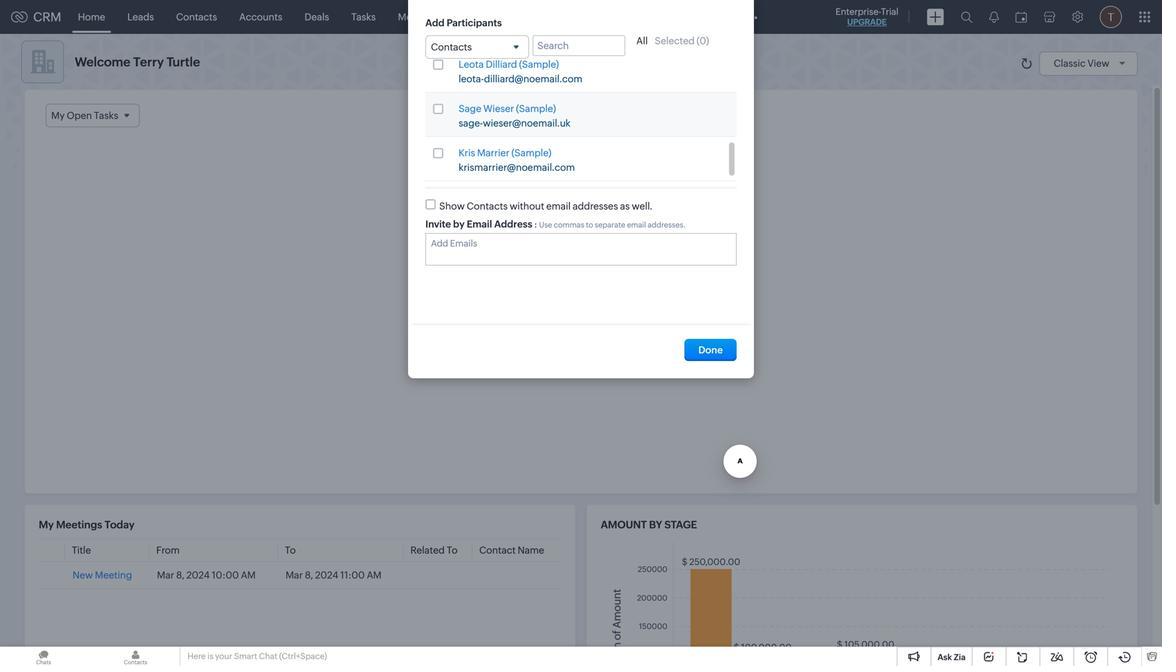 Task type: locate. For each thing, give the bounding box(es) containing it.
1 horizontal spatial mar
[[286, 570, 303, 581]]

1 horizontal spatial email
[[627, 221, 646, 229]]

meetings up title link
[[56, 519, 102, 531]]

leads
[[127, 11, 154, 22]]

from link
[[156, 545, 180, 556]]

show contacts without email addresses as well.
[[439, 201, 653, 212]]

add
[[425, 17, 445, 28]]

0 vertical spatial meetings
[[398, 11, 440, 22]]

leads link
[[116, 0, 165, 34]]

0 horizontal spatial mar
[[157, 570, 174, 581]]

leota-
[[459, 73, 484, 85]]

am right the 11:00
[[367, 570, 382, 581]]

0 horizontal spatial 2024
[[186, 570, 210, 581]]

(sample) up dilliard@noemail.com
[[519, 59, 559, 70]]

contacts for the contacts link
[[176, 11, 217, 22]]

invite by email address : use commas to separate email addresses.
[[425, 219, 686, 230]]

0 horizontal spatial am
[[241, 570, 256, 581]]

contacts inside contacts field
[[431, 42, 472, 53]]

2 vertical spatial (sample)
[[512, 147, 551, 159]]

welcome
[[75, 55, 130, 69]]

1 horizontal spatial to
[[447, 545, 458, 556]]

Search text field
[[533, 35, 625, 56]]

wieser@noemail.uk
[[483, 118, 571, 129]]

2 8, from the left
[[305, 570, 313, 581]]

1 vertical spatial email
[[627, 221, 646, 229]]

enterprise-
[[836, 7, 881, 17]]

contacts
[[176, 11, 217, 22], [431, 42, 472, 53], [467, 201, 508, 212]]

None button
[[685, 339, 737, 361]]

name
[[518, 545, 544, 556]]

1 8, from the left
[[176, 570, 184, 581]]

to
[[285, 545, 296, 556], [447, 545, 458, 556]]

addresses.
[[648, 221, 686, 229]]

kris marrier (sample) krismarrier@noemail.com
[[459, 147, 575, 173]]

mar
[[157, 570, 174, 581], [286, 570, 303, 581]]

(sample) up krismarrier@noemail.com
[[512, 147, 551, 159]]

8, for mar 8, 2024 10:00 am
[[176, 570, 184, 581]]

leota
[[459, 59, 484, 70]]

am for mar 8, 2024 11:00 am
[[367, 570, 382, 581]]

0
[[700, 35, 706, 46]]

2024 for 10:00
[[186, 570, 210, 581]]

2 vertical spatial contacts
[[467, 201, 508, 212]]

(sample) up wieser@noemail.uk
[[516, 103, 556, 114]]

meetings
[[398, 11, 440, 22], [56, 519, 102, 531]]

all
[[636, 35, 648, 46]]

contacts up email
[[467, 201, 508, 212]]

(ctrl+space)
[[279, 652, 327, 661]]

Contacts field
[[425, 35, 529, 59]]

ask zia
[[938, 653, 966, 662]]

well.
[[632, 201, 653, 212]]

am for mar 8, 2024 10:00 am
[[241, 570, 256, 581]]

show
[[439, 201, 465, 212]]

contacts for contacts field
[[431, 42, 472, 53]]

2024 left 10:00
[[186, 570, 210, 581]]

dilliard@noemail.com
[[484, 73, 583, 85]]

here
[[187, 652, 206, 661]]

(sample)
[[519, 59, 559, 70], [516, 103, 556, 114], [512, 147, 551, 159]]

8, down from on the left of page
[[176, 570, 184, 581]]

mar 8, 2024 10:00 am
[[157, 570, 256, 581]]

kris marrier (sample) link
[[459, 147, 551, 159]]

email
[[546, 201, 571, 212], [627, 221, 646, 229]]

mar down from link
[[157, 570, 174, 581]]

email up invite by email address : use commas to separate email addresses.
[[546, 201, 571, 212]]

2024
[[186, 570, 210, 581], [315, 570, 338, 581]]

2024 for 11:00
[[315, 570, 338, 581]]

related
[[410, 545, 445, 556]]

0 horizontal spatial 8,
[[176, 570, 184, 581]]

0 horizontal spatial to
[[285, 545, 296, 556]]

meetings left calls link on the top left of page
[[398, 11, 440, 22]]

1 am from the left
[[241, 570, 256, 581]]

1 vertical spatial meetings
[[56, 519, 102, 531]]

contacts up "leota"
[[431, 42, 472, 53]]

am right 10:00
[[241, 570, 256, 581]]

marrier
[[477, 147, 510, 159]]

2 am from the left
[[367, 570, 382, 581]]

0 vertical spatial contacts
[[176, 11, 217, 22]]

1 2024 from the left
[[186, 570, 210, 581]]

meeting
[[95, 570, 132, 581]]

(sample) inside sage wieser (sample) sage-wieser@noemail.uk
[[516, 103, 556, 114]]

8,
[[176, 570, 184, 581], [305, 570, 313, 581]]

home
[[78, 11, 105, 22]]

email down well.
[[627, 221, 646, 229]]

tasks link
[[340, 0, 387, 34]]

to up mar 8, 2024 11:00 am in the bottom of the page
[[285, 545, 296, 556]]

2 mar from the left
[[286, 570, 303, 581]]

1 vertical spatial contacts
[[431, 42, 472, 53]]

1 horizontal spatial 2024
[[315, 570, 338, 581]]

new
[[73, 570, 93, 581]]

leota dilliard (sample) leota-dilliard@noemail.com
[[459, 59, 583, 85]]

1 horizontal spatial am
[[367, 570, 382, 581]]

0 vertical spatial email
[[546, 201, 571, 212]]

here is your smart chat (ctrl+space)
[[187, 652, 327, 661]]

0 vertical spatial (sample)
[[519, 59, 559, 70]]

1 horizontal spatial 8,
[[305, 570, 313, 581]]

zia
[[954, 653, 966, 662]]

2 2024 from the left
[[315, 570, 338, 581]]

to right related
[[447, 545, 458, 556]]

home link
[[67, 0, 116, 34]]

my meetings today
[[39, 519, 135, 531]]

(sample) inside leota dilliard (sample) leota-dilliard@noemail.com
[[519, 59, 559, 70]]

profile image
[[1100, 6, 1122, 28]]

(sample) inside kris marrier (sample) krismarrier@noemail.com
[[512, 147, 551, 159]]

11:00
[[340, 570, 365, 581]]

wieser
[[483, 103, 514, 114]]

1 mar from the left
[[157, 570, 174, 581]]

mar for mar 8, 2024 10:00 am
[[157, 570, 174, 581]]

mar down the to link
[[286, 570, 303, 581]]

0 horizontal spatial email
[[546, 201, 571, 212]]

new meeting link
[[73, 570, 132, 581]]

logo image
[[11, 11, 28, 22]]

1 vertical spatial (sample)
[[516, 103, 556, 114]]

contacts up the turtle
[[176, 11, 217, 22]]

2024 left the 11:00
[[315, 570, 338, 581]]

contacts link
[[165, 0, 228, 34]]

dilliard
[[486, 59, 517, 70]]

1 to from the left
[[285, 545, 296, 556]]

is
[[207, 652, 213, 661]]

to
[[586, 221, 593, 229]]

email inside invite by email address : use commas to separate email addresses.
[[627, 221, 646, 229]]

turtle
[[167, 55, 200, 69]]

8, left the 11:00
[[305, 570, 313, 581]]

separate
[[595, 221, 625, 229]]



Task type: describe. For each thing, give the bounding box(es) containing it.
to link
[[285, 545, 296, 556]]

invite
[[425, 219, 451, 230]]

(sample) for leota dilliard (sample)
[[519, 59, 559, 70]]

contact
[[479, 545, 516, 556]]

profile element
[[1092, 0, 1130, 34]]

smart
[[234, 652, 257, 661]]

0 horizontal spatial meetings
[[56, 519, 102, 531]]

title
[[72, 545, 91, 556]]

calls
[[462, 11, 484, 22]]

by
[[453, 219, 465, 230]]

address
[[494, 219, 532, 230]]

crm
[[33, 10, 61, 24]]

calls link
[[451, 0, 495, 34]]

enterprise-trial upgrade
[[836, 7, 899, 27]]

10:00
[[212, 570, 239, 581]]

krismarrier@noemail.com
[[459, 162, 575, 173]]

contact name link
[[479, 545, 544, 556]]

upgrade
[[847, 17, 887, 27]]

8, for mar 8, 2024 11:00 am
[[305, 570, 313, 581]]

classic view link
[[1054, 58, 1130, 69]]

terry
[[133, 55, 164, 69]]

accounts link
[[228, 0, 294, 34]]

stage
[[665, 519, 697, 531]]

new meeting
[[73, 570, 132, 581]]

amount
[[601, 519, 647, 531]]

by
[[649, 519, 662, 531]]

kris
[[459, 147, 475, 159]]

leota dilliard (sample) link
[[459, 59, 559, 70]]

sage
[[459, 103, 481, 114]]

without
[[510, 201, 544, 212]]

crm link
[[11, 10, 61, 24]]

classic view
[[1054, 58, 1110, 69]]

my
[[39, 519, 54, 531]]

1 horizontal spatial meetings
[[398, 11, 440, 22]]

participants
[[447, 17, 502, 28]]

add participants
[[425, 17, 502, 28]]

sage wieser (sample) sage-wieser@noemail.uk
[[459, 103, 571, 129]]

selected
[[655, 35, 695, 46]]

contacts image
[[92, 647, 179, 666]]

(
[[697, 35, 700, 46]]

your
[[215, 652, 232, 661]]

trial
[[881, 7, 899, 17]]

commas
[[554, 221, 584, 229]]

sage wieser (sample) link
[[459, 103, 556, 115]]

meetings link
[[387, 0, 451, 34]]

deals
[[305, 11, 329, 22]]

from
[[156, 545, 180, 556]]

all selected ( 0 )
[[636, 35, 709, 46]]

view
[[1088, 58, 1110, 69]]

use
[[539, 221, 552, 229]]

all link
[[636, 35, 648, 46]]

tasks
[[351, 11, 376, 22]]

amount by stage
[[601, 519, 697, 531]]

chat
[[259, 652, 277, 661]]

related to
[[410, 545, 458, 556]]

today
[[105, 519, 135, 531]]

chats image
[[0, 647, 87, 666]]

sage-
[[459, 118, 483, 129]]

related to link
[[410, 545, 458, 556]]

ask
[[938, 653, 952, 662]]

addresses
[[573, 201, 618, 212]]

:
[[534, 219, 537, 230]]

email
[[467, 219, 492, 230]]

Add Emails text field
[[431, 238, 725, 249]]

(sample) for sage wieser (sample)
[[516, 103, 556, 114]]

mar for mar 8, 2024 11:00 am
[[286, 570, 303, 581]]

accounts
[[239, 11, 282, 22]]

title link
[[72, 545, 91, 556]]

classic
[[1054, 58, 1086, 69]]

deals link
[[294, 0, 340, 34]]

(sample) for kris marrier (sample)
[[512, 147, 551, 159]]

2 to from the left
[[447, 545, 458, 556]]

contact name
[[479, 545, 544, 556]]

as
[[620, 201, 630, 212]]

)
[[706, 35, 709, 46]]



Task type: vqa. For each thing, say whether or not it's contained in the screenshot.
sage
yes



